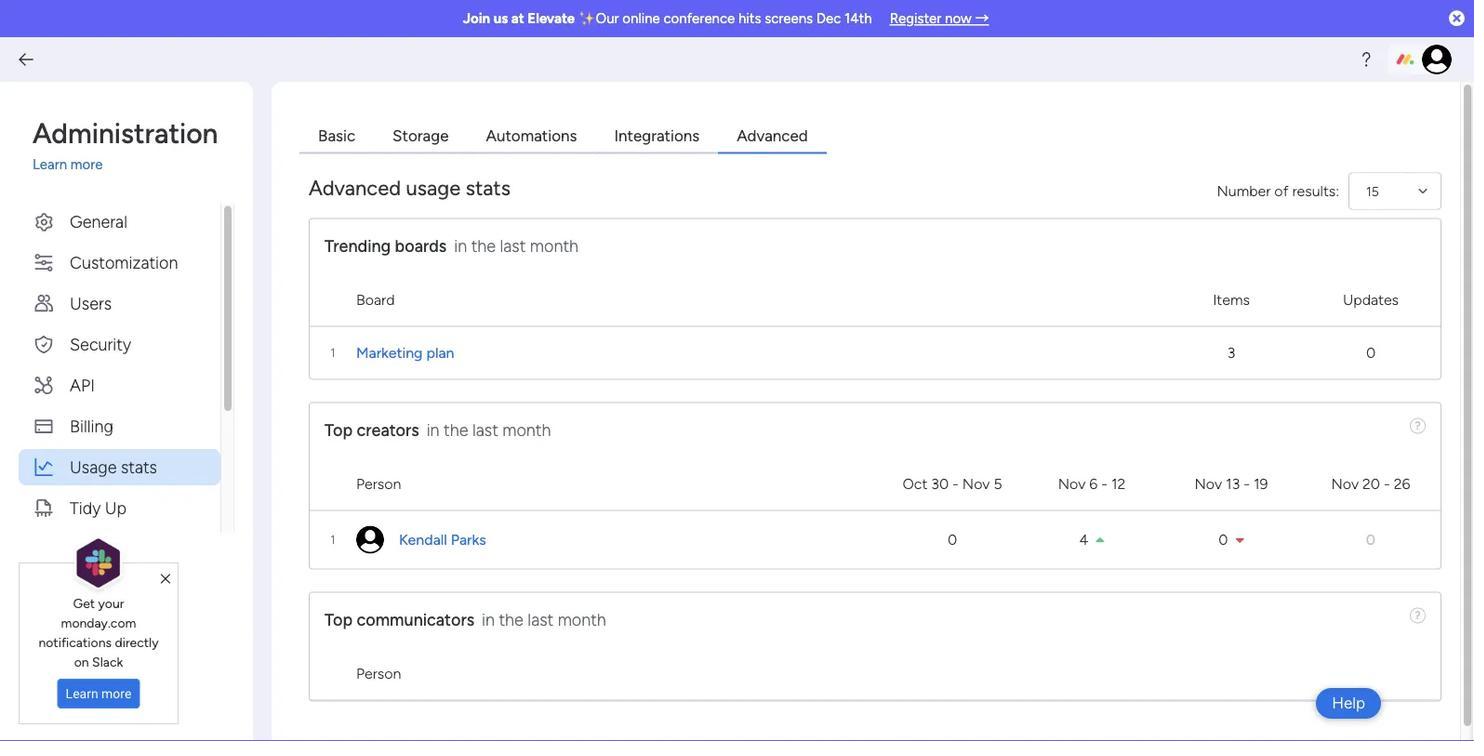 Task type: vqa. For each thing, say whether or not it's contained in the screenshot.
the bottommost new
no



Task type: describe. For each thing, give the bounding box(es) containing it.
nov 6 - 12
[[1058, 475, 1126, 493]]

6
[[1090, 475, 1098, 493]]

tidy
[[70, 498, 101, 518]]

of
[[1275, 182, 1289, 200]]

join us at elevate ✨ our online conference hits screens dec 14th
[[463, 10, 872, 27]]

1 person from the top
[[356, 475, 401, 493]]

- for nov 20
[[1384, 475, 1391, 493]]

online
[[623, 10, 660, 27]]

0 down the oct 30 - nov 5
[[948, 531, 957, 549]]

sort asc image for 4
[[1096, 536, 1105, 545]]

more inside administration learn more
[[70, 156, 103, 173]]

users button
[[19, 285, 220, 321]]

trending boards in the last month
[[325, 236, 579, 256]]

0 down nov 20 - 26
[[1366, 531, 1376, 549]]

month for trending boards in the last month
[[530, 236, 579, 256]]

api
[[70, 375, 95, 395]]

register now →
[[890, 10, 989, 27]]

register
[[890, 10, 942, 27]]

advanced for advanced
[[737, 126, 808, 145]]

storage link
[[374, 119, 467, 154]]

in for creators
[[427, 420, 440, 440]]

15
[[1367, 183, 1379, 199]]

in for boards
[[454, 236, 467, 256]]

marketing
[[356, 344, 423, 362]]

creators
[[357, 420, 419, 440]]

billing button
[[19, 408, 220, 444]]

at
[[511, 10, 524, 27]]

- for nov 6
[[1102, 475, 1108, 493]]

trending
[[325, 236, 391, 256]]

join
[[463, 10, 490, 27]]

last for top creators in the last month
[[473, 420, 498, 440]]

board
[[356, 291, 395, 309]]

nov for nov 6
[[1058, 475, 1086, 493]]

usage
[[70, 457, 117, 477]]

learn more button
[[57, 679, 140, 709]]

the for communicators
[[499, 610, 524, 630]]

4
[[1080, 531, 1089, 549]]

integrations
[[614, 126, 700, 145]]

screens
[[765, 10, 813, 27]]

basic
[[318, 126, 355, 145]]

in for communicators
[[482, 610, 495, 630]]

kendall parks
[[399, 531, 486, 549]]

customization button
[[19, 244, 220, 280]]

top creators in the last month
[[325, 420, 551, 440]]

updates
[[1343, 291, 1399, 309]]

items
[[1213, 291, 1250, 309]]

help button
[[1317, 688, 1381, 719]]

- for nov 13
[[1244, 475, 1250, 493]]

integrations link
[[596, 119, 718, 154]]

top for top communicators
[[325, 610, 353, 630]]

5
[[994, 475, 1002, 493]]

30
[[931, 475, 949, 493]]

billing
[[70, 416, 113, 436]]

month for top creators in the last month
[[503, 420, 551, 440]]

directly
[[115, 634, 159, 650]]

on
[[74, 654, 89, 670]]

learn inside 'button'
[[66, 686, 98, 702]]

our
[[596, 10, 619, 27]]

notifications
[[39, 634, 112, 650]]

communicators
[[357, 610, 475, 630]]

3
[[1228, 344, 1236, 362]]

help
[[1332, 694, 1366, 713]]

slack
[[92, 654, 123, 670]]

learn more link
[[33, 154, 234, 175]]

nov 13 - 19
[[1195, 475, 1268, 493]]

up
[[105, 498, 127, 518]]

kendall parks image
[[1422, 45, 1452, 74]]

12
[[1112, 475, 1126, 493]]

oct
[[903, 475, 928, 493]]

conference
[[664, 10, 735, 27]]

oct 30 - nov 5
[[903, 475, 1002, 493]]

the for creators
[[444, 420, 468, 440]]

storage
[[393, 126, 449, 145]]

kendall parks link
[[399, 529, 883, 551]]

0 down nov 13 - 19
[[1219, 531, 1228, 549]]

tidy up
[[70, 498, 127, 518]]

? for top communicators in the last month
[[1415, 609, 1421, 622]]

your
[[98, 595, 124, 611]]

general button
[[19, 203, 220, 240]]

kendall
[[399, 531, 447, 549]]

14th
[[845, 10, 872, 27]]



Task type: locate. For each thing, give the bounding box(es) containing it.
1 sort asc image from the left
[[1096, 536, 1105, 545]]

learn down administration
[[33, 156, 67, 173]]

1 vertical spatial month
[[503, 420, 551, 440]]

1 left "kendall"
[[331, 532, 336, 547]]

person down communicators
[[356, 665, 401, 683]]

number of results:
[[1217, 182, 1340, 200]]

0 horizontal spatial advanced
[[309, 175, 401, 200]]

more inside learn more 'button'
[[101, 686, 132, 702]]

✨
[[579, 10, 592, 27]]

in right communicators
[[482, 610, 495, 630]]

administration
[[33, 116, 218, 150]]

0 vertical spatial the
[[471, 236, 496, 256]]

0 vertical spatial last
[[500, 236, 526, 256]]

stats right usage
[[466, 175, 511, 200]]

2 vertical spatial month
[[558, 610, 606, 630]]

more down slack
[[101, 686, 132, 702]]

0 vertical spatial in
[[454, 236, 467, 256]]

nov
[[963, 475, 990, 493], [1058, 475, 1086, 493], [1195, 475, 1222, 493], [1332, 475, 1359, 493]]

2 horizontal spatial in
[[482, 610, 495, 630]]

- right 30
[[953, 475, 959, 493]]

? for top creators in the last month
[[1415, 419, 1421, 433]]

register now → link
[[890, 10, 989, 27]]

usage
[[406, 175, 461, 200]]

4 - from the left
[[1384, 475, 1391, 493]]

person
[[356, 475, 401, 493], [356, 665, 401, 683]]

stats down billing button
[[121, 457, 157, 477]]

0 vertical spatial stats
[[466, 175, 511, 200]]

administration learn more
[[33, 116, 218, 173]]

monday.com
[[61, 615, 136, 631]]

customization
[[70, 252, 178, 272]]

2 nov from the left
[[1058, 475, 1086, 493]]

nov left the 20
[[1332, 475, 1359, 493]]

advanced usage stats
[[309, 175, 511, 200]]

month for top communicators in the last month
[[558, 610, 606, 630]]

1 left marketing
[[331, 345, 336, 360]]

0 vertical spatial learn
[[33, 156, 67, 173]]

- right 13
[[1244, 475, 1250, 493]]

stats inside button
[[121, 457, 157, 477]]

3 - from the left
[[1244, 475, 1250, 493]]

automations link
[[467, 119, 596, 154]]

- for oct 30
[[953, 475, 959, 493]]

learn inside administration learn more
[[33, 156, 67, 173]]

elevate
[[528, 10, 575, 27]]

security button
[[19, 326, 220, 362]]

1 vertical spatial the
[[444, 420, 468, 440]]

api button
[[19, 367, 220, 403]]

top communicators in the last month
[[325, 610, 606, 630]]

last for top communicators in the last month
[[528, 610, 554, 630]]

in right boards
[[454, 236, 467, 256]]

2 horizontal spatial last
[[528, 610, 554, 630]]

nov for nov 13
[[1195, 475, 1222, 493]]

2 vertical spatial the
[[499, 610, 524, 630]]

nov left "5"
[[963, 475, 990, 493]]

1 horizontal spatial stats
[[466, 175, 511, 200]]

13
[[1226, 475, 1240, 493]]

sort asc image down 13
[[1236, 536, 1244, 545]]

1 horizontal spatial in
[[454, 236, 467, 256]]

in right creators
[[427, 420, 440, 440]]

0 horizontal spatial stats
[[121, 457, 157, 477]]

1 horizontal spatial the
[[471, 236, 496, 256]]

general
[[70, 211, 127, 231]]

3 nov from the left
[[1195, 475, 1222, 493]]

1 vertical spatial stats
[[121, 457, 157, 477]]

1 ? from the top
[[1415, 419, 1421, 433]]

get
[[73, 595, 95, 611]]

1 for top creators
[[331, 532, 336, 547]]

more
[[70, 156, 103, 173], [101, 686, 132, 702]]

1 1 from the top
[[331, 345, 336, 360]]

person down creators
[[356, 475, 401, 493]]

stats
[[466, 175, 511, 200], [121, 457, 157, 477]]

2 ? from the top
[[1415, 609, 1421, 622]]

marketing plan link
[[356, 342, 1162, 364]]

1 vertical spatial last
[[473, 420, 498, 440]]

0 vertical spatial top
[[325, 420, 353, 440]]

4 nov from the left
[[1332, 475, 1359, 493]]

sort asc image right 4
[[1096, 536, 1105, 545]]

back to workspace image
[[17, 50, 35, 69]]

help image
[[1357, 50, 1376, 69]]

1 vertical spatial in
[[427, 420, 440, 440]]

usage stats
[[70, 457, 157, 477]]

users
[[70, 293, 112, 313]]

0 horizontal spatial in
[[427, 420, 440, 440]]

0 down the updates
[[1366, 344, 1376, 362]]

1 vertical spatial top
[[325, 610, 353, 630]]

?
[[1415, 419, 1421, 433], [1415, 609, 1421, 622]]

0 vertical spatial ?
[[1415, 419, 1421, 433]]

1 vertical spatial ?
[[1415, 609, 1421, 622]]

1 horizontal spatial sort asc image
[[1236, 536, 1244, 545]]

1 nov from the left
[[963, 475, 990, 493]]

- left 26
[[1384, 475, 1391, 493]]

-
[[953, 475, 959, 493], [1102, 475, 1108, 493], [1244, 475, 1250, 493], [1384, 475, 1391, 493]]

1 vertical spatial more
[[101, 686, 132, 702]]

learn
[[33, 156, 67, 173], [66, 686, 98, 702]]

2 - from the left
[[1102, 475, 1108, 493]]

19
[[1254, 475, 1268, 493]]

2 vertical spatial last
[[528, 610, 554, 630]]

nov for nov 20
[[1332, 475, 1359, 493]]

boards
[[395, 236, 447, 256]]

hits
[[739, 10, 761, 27]]

26
[[1394, 475, 1411, 493]]

0 vertical spatial advanced
[[737, 126, 808, 145]]

→
[[975, 10, 989, 27]]

1 for trending boards
[[331, 345, 336, 360]]

top left creators
[[325, 420, 353, 440]]

usage stats button
[[19, 449, 220, 485]]

plan
[[426, 344, 454, 362]]

learn down on
[[66, 686, 98, 702]]

security
[[70, 334, 131, 354]]

2 1 from the top
[[331, 532, 336, 547]]

automations
[[486, 126, 577, 145]]

0 horizontal spatial the
[[444, 420, 468, 440]]

top left communicators
[[325, 610, 353, 630]]

dec
[[817, 10, 841, 27]]

learn more
[[66, 686, 132, 702]]

advanced for advanced usage stats
[[309, 175, 401, 200]]

1 vertical spatial advanced
[[309, 175, 401, 200]]

0 vertical spatial month
[[530, 236, 579, 256]]

0 vertical spatial 1
[[331, 345, 336, 360]]

the for boards
[[471, 236, 496, 256]]

1 vertical spatial learn
[[66, 686, 98, 702]]

marketing plan
[[356, 344, 454, 362]]

last
[[500, 236, 526, 256], [473, 420, 498, 440], [528, 610, 554, 630]]

more down administration
[[70, 156, 103, 173]]

advanced
[[737, 126, 808, 145], [309, 175, 401, 200]]

2 person from the top
[[356, 665, 401, 683]]

1 horizontal spatial last
[[500, 236, 526, 256]]

- right 6
[[1102, 475, 1108, 493]]

get your monday.com notifications directly on slack
[[39, 595, 159, 670]]

last for trending boards in the last month
[[500, 236, 526, 256]]

basic link
[[300, 119, 374, 154]]

0 vertical spatial more
[[70, 156, 103, 173]]

top for top creators
[[325, 420, 353, 440]]

1 top from the top
[[325, 420, 353, 440]]

parks
[[451, 531, 486, 549]]

in
[[454, 236, 467, 256], [427, 420, 440, 440], [482, 610, 495, 630]]

1
[[331, 345, 336, 360], [331, 532, 336, 547]]

nov left 13
[[1195, 475, 1222, 493]]

1 - from the left
[[953, 475, 959, 493]]

now
[[945, 10, 972, 27]]

2 top from the top
[[325, 610, 353, 630]]

results:
[[1293, 182, 1340, 200]]

0 horizontal spatial last
[[473, 420, 498, 440]]

tidy up button
[[19, 490, 220, 526]]

20
[[1363, 475, 1381, 493]]

number
[[1217, 182, 1271, 200]]

advanced inside advanced link
[[737, 126, 808, 145]]

1 vertical spatial person
[[356, 665, 401, 683]]

0 vertical spatial person
[[356, 475, 401, 493]]

2 sort asc image from the left
[[1236, 536, 1244, 545]]

0 horizontal spatial sort asc image
[[1096, 536, 1105, 545]]

sort asc image for 0
[[1236, 536, 1244, 545]]

top
[[325, 420, 353, 440], [325, 610, 353, 630]]

advanced link
[[718, 119, 827, 154]]

2 horizontal spatial the
[[499, 610, 524, 630]]

1 horizontal spatial advanced
[[737, 126, 808, 145]]

the
[[471, 236, 496, 256], [444, 420, 468, 440], [499, 610, 524, 630]]

nov 20 - 26
[[1332, 475, 1411, 493]]

sort asc image
[[1096, 536, 1105, 545], [1236, 536, 1244, 545]]

nov left 6
[[1058, 475, 1086, 493]]

1 vertical spatial 1
[[331, 532, 336, 547]]

dapulse x slim image
[[161, 571, 170, 588]]

2 vertical spatial in
[[482, 610, 495, 630]]



